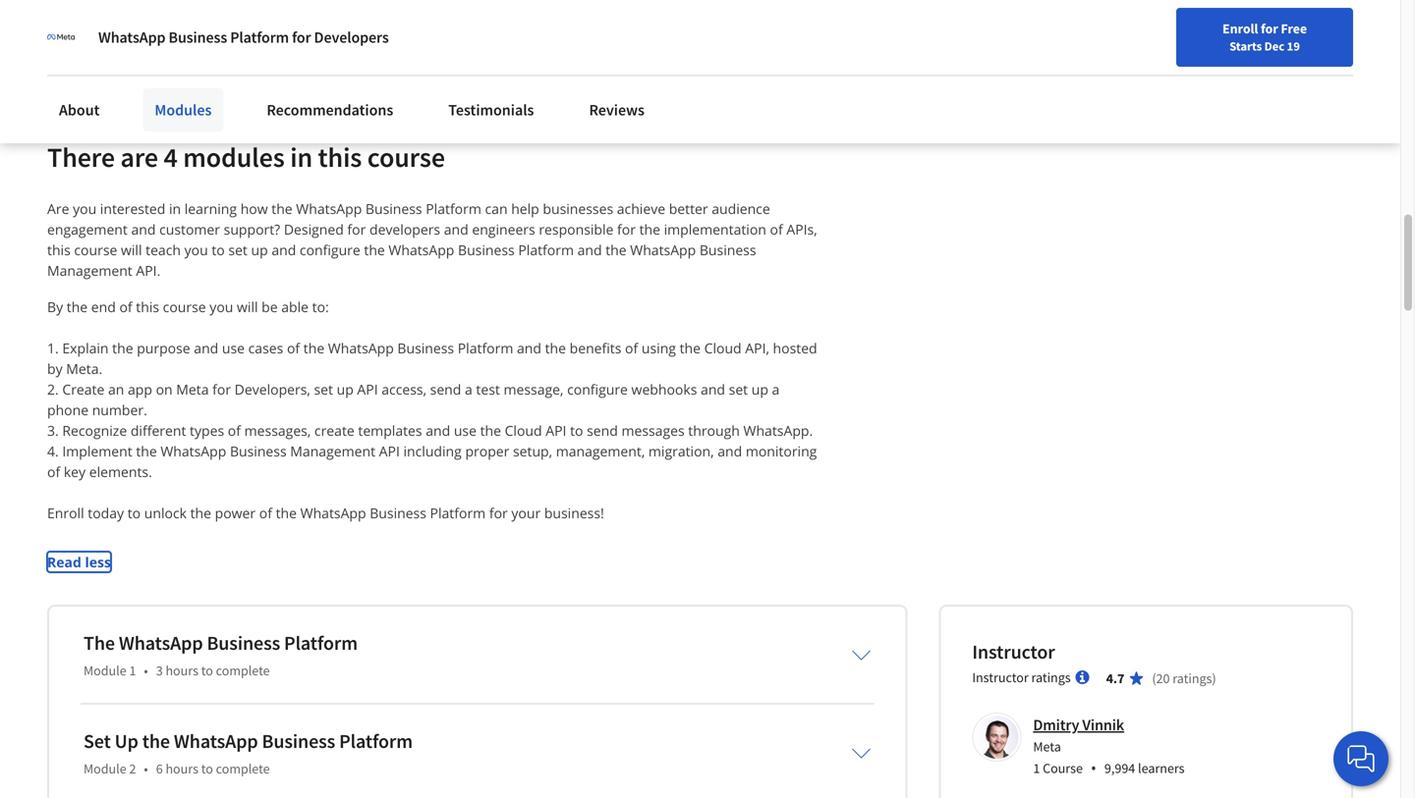 Task type: vqa. For each thing, say whether or not it's contained in the screenshot.
Reviews
yes



Task type: describe. For each thing, give the bounding box(es) containing it.
of down 4.
[[47, 463, 60, 482]]

to inside the whatsapp business platform module 1 • 3 hours to complete
[[201, 663, 213, 680]]

engineers
[[472, 220, 535, 239]]

teach
[[146, 241, 181, 260]]

to:
[[312, 298, 329, 317]]

instructor ratings
[[972, 669, 1071, 687]]

better
[[669, 200, 708, 218]]

types
[[190, 422, 224, 440]]

developers,
[[235, 381, 310, 399]]

meta inside by the end of this course you will be able to: 1. explain the purpose and use cases of the whatsapp business platform and the benefits of using the cloud api, hosted by meta. 2. create an app on meta for developers, set up api access, send a test message, configure webhooks and set up a phone number. 3. recognize different types of messages, create templates and use the cloud api to send messages through whatsapp. 4. implement the whatsapp business management api including proper setup, management, migration, and monitoring of key elements. enroll today to unlock the power of the whatsapp business platform for your business!
[[176, 381, 209, 399]]

webhooks
[[631, 381, 697, 399]]

4.7
[[1106, 670, 1124, 688]]

the down developers
[[364, 241, 385, 260]]

platform inside set up the whatsapp business platform module 2 • 6 hours to complete
[[339, 730, 413, 754]]

reviews
[[589, 100, 645, 120]]

1 horizontal spatial cloud
[[704, 339, 742, 358]]

proper
[[465, 442, 509, 461]]

and up including
[[426, 422, 450, 440]]

set inside are you interested in learning how the whatsapp business platform can help businesses achieve better audience engagement and customer support? designed for developers and engineers responsible for the implementation of apis, this course will teach you to set up and configure the whatsapp business platform and the whatsapp business management api.
[[228, 241, 248, 260]]

interested
[[100, 200, 165, 218]]

hours inside set up the whatsapp business platform module 2 • 6 hours to complete
[[166, 761, 198, 778]]

0 horizontal spatial your
[[284, 18, 314, 38]]

recognize
[[62, 422, 127, 440]]

the down achieve
[[639, 220, 660, 239]]

different
[[131, 422, 186, 440]]

able
[[281, 298, 309, 317]]

3.
[[47, 422, 59, 440]]

messages
[[621, 422, 685, 440]]

audience
[[712, 200, 770, 218]]

by the end of this course you will be able to: 1. explain the purpose and use cases of the whatsapp business platform and the benefits of using the cloud api, hosted by meta. 2. create an app on meta for developers, set up api access, send a test message, configure webhooks and set up a phone number. 3. recognize different types of messages, create templates and use the cloud api to send messages through whatsapp. 4. implement the whatsapp business management api including proper setup, management, migration, and monitoring of key elements. enroll today to unlock the power of the whatsapp business platform for your business!
[[47, 298, 821, 523]]

3
[[156, 663, 163, 680]]

starts
[[1229, 38, 1262, 54]]

9,994
[[1104, 760, 1135, 778]]

the whatsapp business platform module 1 • 3 hours to complete
[[84, 632, 358, 680]]

whatsapp down to:
[[328, 339, 394, 358]]

coursera image
[[24, 16, 148, 47]]

for right designed
[[347, 220, 366, 239]]

1.
[[47, 339, 59, 358]]

0 vertical spatial on
[[134, 18, 151, 38]]

will inside are you interested in learning how the whatsapp business platform can help businesses achieve better audience engagement and customer support? designed for developers and engineers responsible for the implementation of apis, this course will teach you to set up and configure the whatsapp business platform and the whatsapp business management api.
[[121, 241, 142, 260]]

the right by
[[67, 298, 88, 317]]

implement
[[62, 442, 132, 461]]

and up the "message,"
[[517, 339, 541, 358]]

dmitry vinnik meta 1 course • 9,994 learners
[[1033, 716, 1185, 779]]

to up management,
[[570, 422, 583, 440]]

1 horizontal spatial set
[[314, 381, 333, 399]]

modules link
[[143, 88, 223, 132]]

an
[[108, 381, 124, 399]]

by
[[47, 298, 63, 317]]

of left using on the top left of page
[[625, 339, 638, 358]]

to right today
[[127, 504, 141, 523]]

and up through
[[701, 381, 725, 399]]

there are 4 modules in this course
[[47, 140, 445, 175]]

share
[[81, 18, 119, 38]]

course inside are you interested in learning how the whatsapp business platform can help businesses achieve better audience engagement and customer support? designed for developers and engineers responsible for the implementation of apis, this course will teach you to set up and configure the whatsapp business platform and the whatsapp business management api.
[[74, 241, 117, 260]]

businesses
[[543, 200, 613, 218]]

4.
[[47, 442, 59, 461]]

read less
[[47, 553, 111, 572]]

to inside set up the whatsapp business platform module 2 • 6 hours to complete
[[201, 761, 213, 778]]

up inside are you interested in learning how the whatsapp business platform can help businesses achieve better audience engagement and customer support? designed for developers and engineers responsible for the implementation of apis, this course will teach you to set up and configure the whatsapp business platform and the whatsapp business management api.
[[251, 241, 268, 260]]

your inside by the end of this course you will be able to: 1. explain the purpose and use cases of the whatsapp business platform and the benefits of using the cloud api, hosted by meta. 2. create an app on meta for developers, set up api access, send a test message, configure webhooks and set up a phone number. 3. recognize different types of messages, create templates and use the cloud api to send messages through whatsapp. 4. implement the whatsapp business management api including proper setup, management, migration, and monitoring of key elements. enroll today to unlock the power of the whatsapp business platform for your business!
[[511, 504, 541, 523]]

api.
[[136, 262, 160, 280]]

benefits
[[570, 339, 621, 358]]

the inside set up the whatsapp business platform module 2 • 6 hours to complete
[[142, 730, 170, 754]]

social
[[154, 18, 192, 38]]

help
[[511, 200, 539, 218]]

performance
[[317, 18, 402, 38]]

• inside the dmitry vinnik meta 1 course • 9,994 learners
[[1091, 758, 1097, 779]]

up
[[115, 730, 138, 754]]

through
[[688, 422, 740, 440]]

of right cases
[[287, 339, 300, 358]]

of right types
[[228, 422, 241, 440]]

about
[[59, 100, 100, 120]]

end
[[91, 298, 116, 317]]

whatsapp down create
[[300, 504, 366, 523]]

0 horizontal spatial ratings
[[1031, 669, 1071, 687]]

the down responsible
[[606, 241, 627, 260]]

meta image
[[47, 24, 75, 51]]

management,
[[556, 442, 645, 461]]

messages,
[[244, 422, 311, 440]]

setup,
[[513, 442, 552, 461]]

elements.
[[89, 463, 152, 482]]

about link
[[47, 88, 111, 132]]

of right end
[[119, 298, 132, 317]]

2 horizontal spatial up
[[751, 381, 768, 399]]

whatsapp inside set up the whatsapp business platform module 2 • 6 hours to complete
[[174, 730, 258, 754]]

the right how
[[271, 200, 293, 218]]

apis,
[[786, 220, 817, 239]]

modules
[[183, 140, 285, 175]]

the right power
[[276, 504, 297, 523]]

be
[[262, 298, 278, 317]]

designed
[[284, 220, 344, 239]]

reviews link
[[577, 88, 656, 132]]

business inside set up the whatsapp business platform module 2 • 6 hours to complete
[[262, 730, 335, 754]]

responsible
[[539, 220, 614, 239]]

of inside are you interested in learning how the whatsapp business platform can help businesses achieve better audience engagement and customer support? designed for developers and engineers responsible for the implementation of apis, this course will teach you to set up and configure the whatsapp business platform and the whatsapp business management api.
[[770, 220, 783, 239]]

share it on social media and in your performance review
[[81, 18, 448, 38]]

review
[[405, 18, 448, 38]]

the left power
[[190, 504, 211, 523]]

meta.
[[66, 360, 102, 379]]

media
[[196, 18, 237, 38]]

2 horizontal spatial api
[[546, 422, 566, 440]]

including
[[403, 442, 462, 461]]

instructor for instructor ratings
[[972, 669, 1029, 687]]

for down 'proper'
[[489, 504, 508, 523]]

module inside the whatsapp business platform module 1 • 3 hours to complete
[[84, 663, 126, 680]]

dec
[[1264, 38, 1284, 54]]

whatsapp up designed
[[296, 200, 362, 218]]

monitoring
[[746, 442, 817, 461]]

enroll for free starts dec 19
[[1222, 20, 1307, 54]]

less
[[85, 553, 111, 572]]

the down to:
[[303, 339, 324, 358]]

whatsapp down achieve
[[630, 241, 696, 260]]

testimonials
[[448, 100, 534, 120]]

customer
[[159, 220, 220, 239]]

message,
[[504, 381, 563, 399]]

access,
[[382, 381, 426, 399]]

achieve
[[617, 200, 665, 218]]

1 a from the left
[[465, 381, 472, 399]]

platform inside the whatsapp business platform module 1 • 3 hours to complete
[[284, 632, 358, 656]]

• inside set up the whatsapp business platform module 2 • 6 hours to complete
[[144, 761, 148, 778]]

explain
[[62, 339, 109, 358]]

hosted
[[773, 339, 817, 358]]

the left benefits
[[545, 339, 566, 358]]

coursera career certificate image
[[982, 0, 1309, 97]]

can
[[485, 200, 508, 218]]

power
[[215, 504, 256, 523]]

business inside the whatsapp business platform module 1 • 3 hours to complete
[[207, 632, 280, 656]]

for inside enroll for free starts dec 19
[[1261, 20, 1278, 37]]

set up the whatsapp business platform module 2 • 6 hours to complete
[[84, 730, 413, 778]]



Task type: locate. For each thing, give the bounding box(es) containing it.
and down interested
[[131, 220, 156, 239]]

1 vertical spatial in
[[290, 140, 313, 175]]

dmitry vinnik image
[[975, 717, 1018, 760]]

2 vertical spatial you
[[210, 298, 233, 317]]

0 vertical spatial cloud
[[704, 339, 742, 358]]

2 horizontal spatial this
[[318, 140, 362, 175]]

None search field
[[280, 12, 604, 52]]

this inside by the end of this course you will be able to: 1. explain the purpose and use cases of the whatsapp business platform and the benefits of using the cloud api, hosted by meta. 2. create an app on meta for developers, set up api access, send a test message, configure webhooks and set up a phone number. 3. recognize different types of messages, create templates and use the cloud api to send messages through whatsapp. 4. implement the whatsapp business management api including proper setup, management, migration, and monitoring of key elements. enroll today to unlock the power of the whatsapp business platform for your business!
[[136, 298, 159, 317]]

send up management,
[[587, 422, 618, 440]]

on inside by the end of this course you will be able to: 1. explain the purpose and use cases of the whatsapp business platform and the benefits of using the cloud api, hosted by meta. 2. create an app on meta for developers, set up api access, send a test message, configure webhooks and set up a phone number. 3. recognize different types of messages, create templates and use the cloud api to send messages through whatsapp. 4. implement the whatsapp business management api including proper setup, management, migration, and monitoring of key elements. enroll today to unlock the power of the whatsapp business platform for your business!
[[156, 381, 173, 399]]

and down through
[[718, 442, 742, 461]]

send right access,
[[430, 381, 461, 399]]

cloud left api,
[[704, 339, 742, 358]]

2 a from the left
[[772, 381, 780, 399]]

use up 'proper'
[[454, 422, 477, 440]]

the
[[271, 200, 293, 218], [639, 220, 660, 239], [364, 241, 385, 260], [606, 241, 627, 260], [67, 298, 88, 317], [112, 339, 133, 358], [303, 339, 324, 358], [545, 339, 566, 358], [680, 339, 701, 358], [480, 422, 501, 440], [136, 442, 157, 461], [190, 504, 211, 523], [276, 504, 297, 523], [142, 730, 170, 754]]

1 vertical spatial management
[[290, 442, 375, 461]]

2 horizontal spatial course
[[367, 140, 445, 175]]

0 horizontal spatial meta
[[176, 381, 209, 399]]

0 horizontal spatial set
[[228, 241, 248, 260]]

the
[[84, 632, 115, 656]]

management down create
[[290, 442, 375, 461]]

0 horizontal spatial send
[[430, 381, 461, 399]]

0 vertical spatial enroll
[[1222, 20, 1258, 37]]

this down recommendations
[[318, 140, 362, 175]]

whatsapp right meta image
[[98, 28, 166, 47]]

number.
[[92, 401, 147, 420]]

1 vertical spatial complete
[[216, 761, 270, 778]]

1 vertical spatial course
[[74, 241, 117, 260]]

1 vertical spatial api
[[546, 422, 566, 440]]

2 hours from the top
[[166, 761, 198, 778]]

2 instructor from the top
[[972, 669, 1029, 687]]

• left 3
[[144, 663, 148, 680]]

meta
[[176, 381, 209, 399], [1033, 739, 1061, 756]]

0 vertical spatial in
[[268, 18, 281, 38]]

you
[[73, 200, 96, 218], [184, 241, 208, 260], [210, 298, 233, 317]]

menu item
[[1046, 20, 1172, 84]]

cases
[[248, 339, 283, 358]]

1 vertical spatial you
[[184, 241, 208, 260]]

• inside the whatsapp business platform module 1 • 3 hours to complete
[[144, 663, 148, 680]]

in down recommendations
[[290, 140, 313, 175]]

1 vertical spatial configure
[[567, 381, 628, 399]]

hours
[[166, 663, 198, 680], [166, 761, 198, 778]]

0 vertical spatial api
[[357, 381, 378, 399]]

1 vertical spatial send
[[587, 422, 618, 440]]

4
[[164, 140, 178, 175]]

are you interested in learning how the whatsapp business platform can help businesses achieve better audience engagement and customer support? designed for developers and engineers responsible for the implementation of apis, this course will teach you to set up and configure the whatsapp business platform and the whatsapp business management api.
[[47, 200, 821, 280]]

course down "engagement"
[[74, 241, 117, 260]]

on right it
[[134, 18, 151, 38]]

1 horizontal spatial in
[[268, 18, 281, 38]]

1 horizontal spatial ratings
[[1173, 670, 1212, 688]]

whatsapp.
[[743, 422, 813, 440]]

create
[[314, 422, 354, 440]]

and
[[240, 18, 265, 38], [131, 220, 156, 239], [444, 220, 468, 239], [272, 241, 296, 260], [577, 241, 602, 260], [194, 339, 218, 358], [517, 339, 541, 358], [701, 381, 725, 399], [426, 422, 450, 440], [718, 442, 742, 461]]

the right explain
[[112, 339, 133, 358]]

0 horizontal spatial 1
[[129, 663, 136, 680]]

0 horizontal spatial cloud
[[505, 422, 542, 440]]

2
[[129, 761, 136, 778]]

enroll
[[1222, 20, 1258, 37], [47, 504, 84, 523]]

0 vertical spatial instructor
[[972, 640, 1055, 665]]

unlock
[[144, 504, 187, 523]]

19
[[1287, 38, 1300, 54]]

implementation
[[664, 220, 766, 239]]

learners
[[1138, 760, 1185, 778]]

1 horizontal spatial course
[[163, 298, 206, 317]]

will inside by the end of this course you will be able to: 1. explain the purpose and use cases of the whatsapp business platform and the benefits of using the cloud api, hosted by meta. 2. create an app on meta for developers, set up api access, send a test message, configure webhooks and set up a phone number. 3. recognize different types of messages, create templates and use the cloud api to send messages through whatsapp. 4. implement the whatsapp business management api including proper setup, management, migration, and monitoring of key elements. enroll today to unlock the power of the whatsapp business platform for your business!
[[237, 298, 258, 317]]

set down api,
[[729, 381, 748, 399]]

0 vertical spatial your
[[284, 18, 314, 38]]

1 horizontal spatial will
[[237, 298, 258, 317]]

1 vertical spatial cloud
[[505, 422, 542, 440]]

up
[[251, 241, 268, 260], [337, 381, 354, 399], [751, 381, 768, 399]]

api down templates
[[379, 442, 400, 461]]

whatsapp up 3
[[119, 632, 203, 656]]

complete up set up the whatsapp business platform module 2 • 6 hours to complete
[[216, 663, 270, 680]]

up down api,
[[751, 381, 768, 399]]

2 horizontal spatial in
[[290, 140, 313, 175]]

this inside are you interested in learning how the whatsapp business platform can help businesses achieve better audience engagement and customer support? designed for developers and engineers responsible for the implementation of apis, this course will teach you to set up and configure the whatsapp business platform and the whatsapp business management api.
[[47, 241, 71, 260]]

up up create
[[337, 381, 354, 399]]

1 hours from the top
[[166, 663, 198, 680]]

of left 'apis,'
[[770, 220, 783, 239]]

ratings up dmitry
[[1031, 669, 1071, 687]]

1 vertical spatial enroll
[[47, 504, 84, 523]]

send
[[430, 381, 461, 399], [587, 422, 618, 440]]

configure down designed
[[300, 241, 360, 260]]

(
[[1152, 670, 1156, 688]]

read
[[47, 553, 81, 572]]

0 horizontal spatial course
[[74, 241, 117, 260]]

instructor for instructor
[[972, 640, 1055, 665]]

and right "media"
[[240, 18, 265, 38]]

0 vertical spatial complete
[[216, 663, 270, 680]]

learning
[[185, 200, 237, 218]]

hours right 6
[[166, 761, 198, 778]]

the right using on the top left of page
[[680, 339, 701, 358]]

for up types
[[212, 381, 231, 399]]

cloud
[[704, 339, 742, 358], [505, 422, 542, 440]]

this down api.
[[136, 298, 159, 317]]

for down achieve
[[617, 220, 636, 239]]

are
[[120, 140, 158, 175]]

instructor up instructor ratings on the right bottom
[[972, 640, 1055, 665]]

1 horizontal spatial on
[[156, 381, 173, 399]]

enroll inside by the end of this course you will be able to: 1. explain the purpose and use cases of the whatsapp business platform and the benefits of using the cloud api, hosted by meta. 2. create an app on meta for developers, set up api access, send a test message, configure webhooks and set up a phone number. 3. recognize different types of messages, create templates and use the cloud api to send messages through whatsapp. 4. implement the whatsapp business management api including proper setup, management, migration, and monitoring of key elements. enroll today to unlock the power of the whatsapp business platform for your business!
[[47, 504, 84, 523]]

1 horizontal spatial you
[[184, 241, 208, 260]]

whatsapp down the whatsapp business platform module 1 • 3 hours to complete
[[174, 730, 258, 754]]

meta down dmitry
[[1033, 739, 1061, 756]]

how
[[240, 200, 268, 218]]

there
[[47, 140, 115, 175]]

in up customer
[[169, 200, 181, 218]]

the up 6
[[142, 730, 170, 754]]

1 vertical spatial will
[[237, 298, 258, 317]]

complete inside set up the whatsapp business platform module 2 • 6 hours to complete
[[216, 761, 270, 778]]

1 horizontal spatial your
[[511, 504, 541, 523]]

0 horizontal spatial use
[[222, 339, 245, 358]]

your
[[284, 18, 314, 38], [511, 504, 541, 523]]

1 horizontal spatial use
[[454, 422, 477, 440]]

1 horizontal spatial this
[[136, 298, 159, 317]]

1 inside the dmitry vinnik meta 1 course • 9,994 learners
[[1033, 760, 1040, 778]]

0 horizontal spatial enroll
[[47, 504, 84, 523]]

1 left 3
[[129, 663, 136, 680]]

instructor up 'dmitry vinnik' image
[[972, 669, 1029, 687]]

• left 6
[[144, 761, 148, 778]]

0 vertical spatial management
[[47, 262, 132, 280]]

1 horizontal spatial meta
[[1033, 739, 1061, 756]]

1 module from the top
[[84, 663, 126, 680]]

0 vertical spatial use
[[222, 339, 245, 358]]

configure inside are you interested in learning how the whatsapp business platform can help businesses achieve better audience engagement and customer support? designed for developers and engineers responsible for the implementation of apis, this course will teach you to set up and configure the whatsapp business platform and the whatsapp business management api.
[[300, 241, 360, 260]]

1 complete from the top
[[216, 663, 270, 680]]

management inside are you interested in learning how the whatsapp business platform can help businesses achieve better audience engagement and customer support? designed for developers and engineers responsible for the implementation of apis, this course will teach you to set up and configure the whatsapp business platform and the whatsapp business management api.
[[47, 262, 132, 280]]

whatsapp down developers
[[389, 241, 454, 260]]

on
[[134, 18, 151, 38], [156, 381, 173, 399]]

on right app
[[156, 381, 173, 399]]

1 vertical spatial hours
[[166, 761, 198, 778]]

a up the whatsapp.
[[772, 381, 780, 399]]

complete inside the whatsapp business platform module 1 • 3 hours to complete
[[216, 663, 270, 680]]

0 horizontal spatial a
[[465, 381, 472, 399]]

0 horizontal spatial in
[[169, 200, 181, 218]]

0 horizontal spatial api
[[357, 381, 378, 399]]

and left engineers
[[444, 220, 468, 239]]

instructor
[[972, 640, 1055, 665], [972, 669, 1029, 687]]

management inside by the end of this course you will be able to: 1. explain the purpose and use cases of the whatsapp business platform and the benefits of using the cloud api, hosted by meta. 2. create an app on meta for developers, set up api access, send a test message, configure webhooks and set up a phone number. 3. recognize different types of messages, create templates and use the cloud api to send messages through whatsapp. 4. implement the whatsapp business management api including proper setup, management, migration, and monitoring of key elements. enroll today to unlock the power of the whatsapp business platform for your business!
[[290, 442, 375, 461]]

hours right 3
[[166, 663, 198, 680]]

you inside by the end of this course you will be able to: 1. explain the purpose and use cases of the whatsapp business platform and the benefits of using the cloud api, hosted by meta. 2. create an app on meta for developers, set up api access, send a test message, configure webhooks and set up a phone number. 3. recognize different types of messages, create templates and use the cloud api to send messages through whatsapp. 4. implement the whatsapp business management api including proper setup, management, migration, and monitoring of key elements. enroll today to unlock the power of the whatsapp business platform for your business!
[[210, 298, 233, 317]]

and right purpose in the left of the page
[[194, 339, 218, 358]]

test
[[476, 381, 500, 399]]

module
[[84, 663, 126, 680], [84, 761, 126, 778]]

1 horizontal spatial enroll
[[1222, 20, 1258, 37]]

module left 2 on the left of page
[[84, 761, 126, 778]]

are
[[47, 200, 69, 218]]

1 vertical spatial this
[[47, 241, 71, 260]]

2 horizontal spatial you
[[210, 298, 233, 317]]

of
[[770, 220, 783, 239], [119, 298, 132, 317], [287, 339, 300, 358], [625, 339, 638, 358], [228, 422, 241, 440], [47, 463, 60, 482], [259, 504, 272, 523]]

api up setup,
[[546, 422, 566, 440]]

to right 3
[[201, 663, 213, 680]]

0 horizontal spatial this
[[47, 241, 71, 260]]

to inside are you interested in learning how the whatsapp business platform can help businesses achieve better audience engagement and customer support? designed for developers and engineers responsible for the implementation of apis, this course will teach you to set up and configure the whatsapp business platform and the whatsapp business management api.
[[212, 241, 225, 260]]

0 vertical spatial will
[[121, 241, 142, 260]]

course
[[1043, 760, 1083, 778]]

whatsapp down types
[[161, 442, 226, 461]]

2 complete from the top
[[216, 761, 270, 778]]

the down different
[[136, 442, 157, 461]]

1 left course
[[1033, 760, 1040, 778]]

1 horizontal spatial 1
[[1033, 760, 1040, 778]]

use left cases
[[222, 339, 245, 358]]

)
[[1212, 670, 1216, 688]]

app
[[128, 381, 152, 399]]

and down responsible
[[577, 241, 602, 260]]

1 horizontal spatial management
[[290, 442, 375, 461]]

0 horizontal spatial on
[[134, 18, 151, 38]]

ratings
[[1031, 669, 1071, 687], [1173, 670, 1212, 688]]

api left access,
[[357, 381, 378, 399]]

2.
[[47, 381, 59, 399]]

course up developers
[[367, 140, 445, 175]]

0 horizontal spatial will
[[121, 241, 142, 260]]

1 horizontal spatial api
[[379, 442, 400, 461]]

enroll up "starts"
[[1222, 20, 1258, 37]]

0 vertical spatial meta
[[176, 381, 209, 399]]

course up purpose in the left of the page
[[163, 298, 206, 317]]

vinnik
[[1082, 716, 1124, 736]]

to down customer
[[212, 241, 225, 260]]

management
[[47, 262, 132, 280], [290, 442, 375, 461]]

purpose
[[137, 339, 190, 358]]

• left 9,994
[[1091, 758, 1097, 779]]

dmitry vinnik link
[[1033, 716, 1124, 736]]

2 horizontal spatial set
[[729, 381, 748, 399]]

set
[[84, 730, 111, 754]]

it
[[122, 18, 131, 38]]

platform
[[230, 28, 289, 47], [426, 200, 481, 218], [518, 241, 574, 260], [458, 339, 513, 358], [430, 504, 486, 523], [284, 632, 358, 656], [339, 730, 413, 754]]

management up end
[[47, 262, 132, 280]]

2 vertical spatial api
[[379, 442, 400, 461]]

1 vertical spatial module
[[84, 761, 126, 778]]

api,
[[745, 339, 769, 358]]

1 vertical spatial on
[[156, 381, 173, 399]]

support?
[[224, 220, 280, 239]]

to
[[212, 241, 225, 260], [570, 422, 583, 440], [127, 504, 141, 523], [201, 663, 213, 680], [201, 761, 213, 778]]

6
[[156, 761, 163, 778]]

1 vertical spatial use
[[454, 422, 477, 440]]

module down the
[[84, 663, 126, 680]]

set down the support?
[[228, 241, 248, 260]]

1 horizontal spatial up
[[337, 381, 354, 399]]

0 horizontal spatial configure
[[300, 241, 360, 260]]

module inside set up the whatsapp business platform module 2 • 6 hours to complete
[[84, 761, 126, 778]]

engagement
[[47, 220, 128, 239]]

2 vertical spatial this
[[136, 298, 159, 317]]

1 instructor from the top
[[972, 640, 1055, 665]]

the up 'proper'
[[480, 422, 501, 440]]

whatsapp inside the whatsapp business platform module 1 • 3 hours to complete
[[119, 632, 203, 656]]

meta up types
[[176, 381, 209, 399]]

testimonials link
[[437, 88, 546, 132]]

1 horizontal spatial configure
[[567, 381, 628, 399]]

you down customer
[[184, 241, 208, 260]]

•
[[144, 663, 148, 680], [1091, 758, 1097, 779], [144, 761, 148, 778]]

enroll inside enroll for free starts dec 19
[[1222, 20, 1258, 37]]

configure down benefits
[[567, 381, 628, 399]]

20
[[1156, 670, 1170, 688]]

1 vertical spatial your
[[511, 504, 541, 523]]

recommendations
[[267, 100, 393, 120]]

0 vertical spatial 1
[[129, 663, 136, 680]]

1 vertical spatial meta
[[1033, 739, 1061, 756]]

for left developers
[[292, 28, 311, 47]]

templates
[[358, 422, 422, 440]]

modules
[[155, 100, 212, 120]]

0 vertical spatial hours
[[166, 663, 198, 680]]

of right power
[[259, 504, 272, 523]]

1 vertical spatial instructor
[[972, 669, 1029, 687]]

for
[[1261, 20, 1278, 37], [292, 28, 311, 47], [347, 220, 366, 239], [617, 220, 636, 239], [212, 381, 231, 399], [489, 504, 508, 523]]

configure
[[300, 241, 360, 260], [567, 381, 628, 399]]

and down designed
[[272, 241, 296, 260]]

read less button
[[47, 552, 111, 573]]

1 inside the whatsapp business platform module 1 • 3 hours to complete
[[129, 663, 136, 680]]

enroll left today
[[47, 504, 84, 523]]

course inside by the end of this course you will be able to: 1. explain the purpose and use cases of the whatsapp business platform and the benefits of using the cloud api, hosted by meta. 2. create an app on meta for developers, set up api access, send a test message, configure webhooks and set up a phone number. 3. recognize different types of messages, create templates and use the cloud api to send messages through whatsapp. 4. implement the whatsapp business management api including proper setup, management, migration, and monitoring of key elements. enroll today to unlock the power of the whatsapp business platform for your business!
[[163, 298, 206, 317]]

your left business!
[[511, 504, 541, 523]]

0 vertical spatial course
[[367, 140, 445, 175]]

configure inside by the end of this course you will be able to: 1. explain the purpose and use cases of the whatsapp business platform and the benefits of using the cloud api, hosted by meta. 2. create an app on meta for developers, set up api access, send a test message, configure webhooks and set up a phone number. 3. recognize different types of messages, create templates and use the cloud api to send messages through whatsapp. 4. implement the whatsapp business management api including proper setup, management, migration, and monitoring of key elements. enroll today to unlock the power of the whatsapp business platform for your business!
[[567, 381, 628, 399]]

your left developers
[[284, 18, 314, 38]]

whatsapp business platform for developers
[[98, 28, 389, 47]]

0 horizontal spatial up
[[251, 241, 268, 260]]

1 horizontal spatial send
[[587, 422, 618, 440]]

migration,
[[648, 442, 714, 461]]

you up "engagement"
[[73, 200, 96, 218]]

you left be
[[210, 298, 233, 317]]

will left be
[[237, 298, 258, 317]]

today
[[88, 504, 124, 523]]

2 vertical spatial course
[[163, 298, 206, 317]]

business!
[[544, 504, 604, 523]]

to right 6
[[201, 761, 213, 778]]

hours inside the whatsapp business platform module 1 • 3 hours to complete
[[166, 663, 198, 680]]

up down the support?
[[251, 241, 268, 260]]

meta inside the dmitry vinnik meta 1 course • 9,994 learners
[[1033, 739, 1061, 756]]

0 horizontal spatial you
[[73, 200, 96, 218]]

ratings right 20
[[1173, 670, 1212, 688]]

in inside are you interested in learning how the whatsapp business platform can help businesses achieve better audience engagement and customer support? designed for developers and engineers responsible for the implementation of apis, this course will teach you to set up and configure the whatsapp business platform and the whatsapp business management api.
[[169, 200, 181, 218]]

dmitry
[[1033, 716, 1079, 736]]

0 vertical spatial this
[[318, 140, 362, 175]]

business
[[169, 28, 227, 47], [365, 200, 422, 218], [458, 241, 515, 260], [700, 241, 756, 260], [397, 339, 454, 358], [230, 442, 287, 461], [370, 504, 426, 523], [207, 632, 280, 656], [262, 730, 335, 754]]

course
[[367, 140, 445, 175], [74, 241, 117, 260], [163, 298, 206, 317]]

0 horizontal spatial management
[[47, 262, 132, 280]]

0 vertical spatial send
[[430, 381, 461, 399]]

1 horizontal spatial a
[[772, 381, 780, 399]]

2 module from the top
[[84, 761, 126, 778]]

a left test at the left top of page
[[465, 381, 472, 399]]

0 vertical spatial module
[[84, 663, 126, 680]]

1 vertical spatial 1
[[1033, 760, 1040, 778]]

0 vertical spatial you
[[73, 200, 96, 218]]

0 vertical spatial configure
[[300, 241, 360, 260]]

chat with us image
[[1345, 744, 1377, 775]]

will up api.
[[121, 241, 142, 260]]

using
[[642, 339, 676, 358]]

this down "engagement"
[[47, 241, 71, 260]]

2 vertical spatial in
[[169, 200, 181, 218]]



